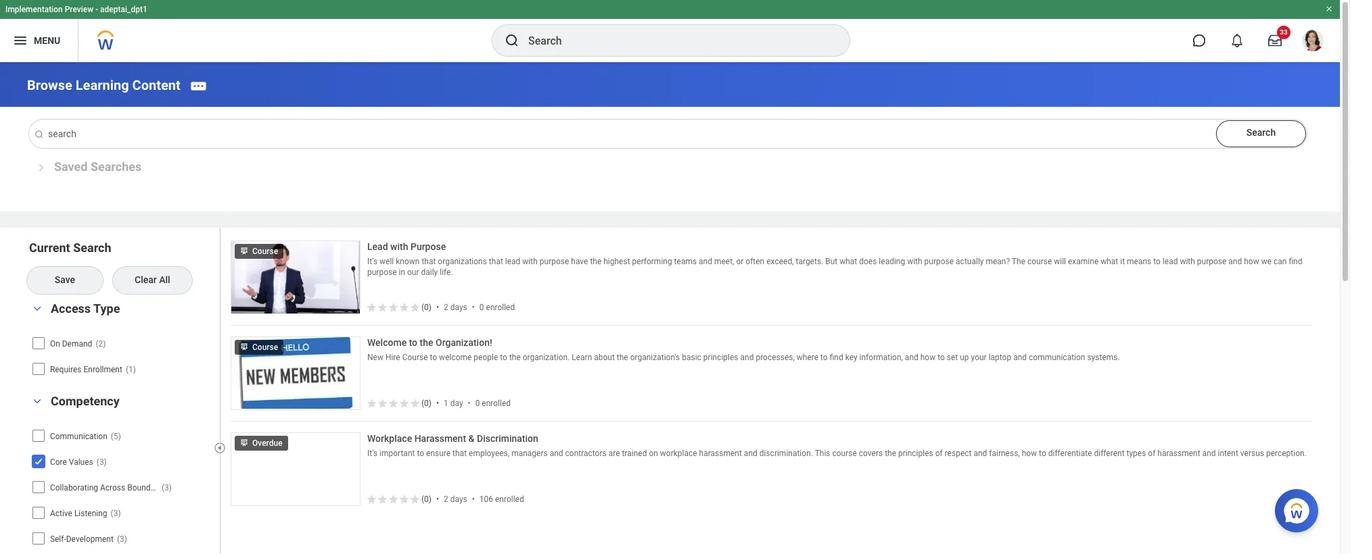 Task type: describe. For each thing, give the bounding box(es) containing it.
active listening
[[50, 509, 107, 519]]

to left differentiate
[[1039, 450, 1047, 459]]

with up known
[[390, 241, 408, 252]]

1 horizontal spatial that
[[453, 450, 467, 459]]

with left have
[[523, 257, 538, 267]]

0 enrolled for lead with purpose
[[480, 303, 515, 312]]

implementation
[[5, 5, 63, 14]]

intent
[[1218, 450, 1239, 459]]

clear all button
[[113, 267, 192, 294]]

2 for purpose
[[444, 303, 448, 312]]

collaborating across boundaries
[[50, 484, 168, 493]]

it's important to ensure that employees, managers and contractors are trained on workplace harassment and discrimination. this course covers the principles of respect and fairness, how to differentiate different types of harassment and intent versus perception.
[[367, 450, 1307, 459]]

33 button
[[1261, 26, 1291, 55]]

course element for workplace harassment & discrimination
[[231, 431, 252, 450]]

search results region
[[231, 239, 1313, 534]]

purpose left actually
[[925, 257, 954, 267]]

demand
[[62, 340, 92, 349]]

menu button
[[0, 19, 78, 62]]

-
[[96, 5, 98, 14]]

up
[[960, 354, 969, 363]]

course inside it's well known that organizations that lead with purpose have the highest performing teams and meet, or often exceed, targets. but what does leading with purpose actually mean? the course will examine what it means to lead with purpose and how we can find purpose in our daily life.
[[1028, 257, 1052, 267]]

development
[[66, 535, 114, 545]]

highest
[[604, 257, 630, 267]]

find inside it's well known that organizations that lead with purpose have the highest performing teams and meet, or often exceed, targets. but what does leading with purpose actually mean? the course will examine what it means to lead with purpose and how we can find purpose in our daily life.
[[1289, 257, 1303, 267]]

0 horizontal spatial course
[[833, 450, 857, 459]]

(0) for organization!
[[421, 399, 432, 408]]

core
[[50, 458, 67, 467]]

close environment banner image
[[1325, 5, 1334, 13]]

welcome
[[439, 354, 472, 363]]

workplace
[[660, 450, 697, 459]]

people
[[474, 354, 498, 363]]

life.
[[440, 268, 453, 278]]

communication
[[50, 432, 107, 442]]

enrollment
[[84, 365, 122, 375]]

course for welcome
[[252, 343, 278, 352]]

current search
[[29, 241, 111, 255]]

listening
[[74, 509, 107, 519]]

will
[[1054, 257, 1066, 267]]

1 harassment from the left
[[699, 450, 742, 459]]

workplace harassment & discrimination image
[[231, 405, 360, 534]]

different
[[1094, 450, 1125, 459]]

1
[[444, 399, 448, 408]]

covers
[[859, 450, 883, 459]]

0 enrolled for welcome to the organization!
[[475, 399, 511, 408]]

2 harassment from the left
[[1158, 450, 1201, 459]]

have
[[571, 257, 588, 267]]

the
[[1012, 257, 1026, 267]]

(3) for collaborating across boundaries
[[162, 484, 172, 493]]

on demand
[[50, 340, 92, 349]]

preview
[[65, 5, 93, 14]]

important
[[380, 450, 415, 459]]

access type button
[[51, 302, 120, 316]]

adeptai_dpt1
[[100, 5, 147, 14]]

clear all
[[135, 275, 170, 285]]

our
[[407, 268, 419, 278]]

content
[[132, 77, 180, 93]]

learning
[[76, 77, 129, 93]]

how inside it's well known that organizations that lead with purpose have the highest performing teams and meet, or often exceed, targets. but what does leading with purpose actually mean? the course will examine what it means to lead with purpose and how we can find purpose in our daily life.
[[1244, 257, 1260, 267]]

(2)
[[96, 340, 106, 349]]

course element for lead with purpose
[[231, 239, 252, 257]]

requires
[[50, 365, 82, 375]]

day
[[450, 399, 463, 408]]

33
[[1280, 28, 1288, 36]]

(3) for core values
[[97, 458, 107, 467]]

course image
[[231, 431, 252, 448]]

purpose down well
[[367, 268, 397, 278]]

with right means
[[1180, 257, 1195, 267]]

but
[[826, 257, 838, 267]]

trained
[[622, 450, 647, 459]]

mean?
[[986, 257, 1010, 267]]

days for purpose
[[450, 303, 467, 312]]

course image for lead with purpose
[[231, 239, 252, 256]]

to right the where
[[821, 354, 828, 363]]

to down welcome to the organization!
[[430, 354, 437, 363]]

managers
[[512, 450, 548, 459]]

employees,
[[469, 450, 510, 459]]

means
[[1127, 257, 1152, 267]]

meet,
[[714, 257, 734, 267]]

menu banner
[[0, 0, 1340, 62]]

2 for &
[[444, 495, 448, 505]]

0 horizontal spatial principles
[[704, 354, 739, 363]]

on
[[649, 450, 658, 459]]

laptop
[[989, 354, 1012, 363]]

on
[[50, 340, 60, 349]]

basic
[[682, 354, 702, 363]]

harassment
[[415, 434, 466, 444]]

respect
[[945, 450, 972, 459]]

access type tree
[[32, 332, 208, 381]]

notifications large image
[[1231, 34, 1244, 47]]

2 horizontal spatial that
[[489, 257, 503, 267]]

differentiate
[[1049, 450, 1092, 459]]

your
[[971, 354, 987, 363]]

daily
[[421, 268, 438, 278]]

search button
[[1217, 120, 1307, 147]]

0 horizontal spatial that
[[422, 257, 436, 267]]

competency tree
[[30, 425, 208, 551]]

systems.
[[1088, 354, 1120, 363]]

purpose
[[411, 241, 446, 252]]

core values
[[50, 458, 93, 467]]

versus
[[1241, 450, 1265, 459]]

filter search field
[[27, 240, 222, 555]]

self-
[[50, 535, 66, 545]]

course element for welcome to the organization!
[[231, 335, 252, 354]]

learn
[[572, 354, 592, 363]]

where
[[797, 354, 819, 363]]

discrimination.
[[760, 450, 813, 459]]

organization!
[[436, 337, 492, 348]]

lead
[[367, 241, 388, 252]]

(0) for discrimination
[[421, 495, 432, 505]]

1 (0) from the top
[[421, 303, 432, 312]]

Search search field
[[27, 120, 1307, 148]]

browse learning content main content
[[0, 62, 1350, 555]]

lead with purpose
[[367, 241, 446, 252]]

2 lead from the left
[[1163, 257, 1178, 267]]

(3) for self-development
[[117, 535, 127, 545]]

browse
[[27, 77, 72, 93]]

Browse Learning Content text field
[[29, 120, 1307, 148]]

self-development
[[50, 535, 114, 545]]

(3) for active listening
[[111, 509, 121, 519]]

and right respect
[[974, 450, 987, 459]]

the right people at the bottom
[[509, 354, 521, 363]]

processes,
[[756, 354, 795, 363]]



Task type: locate. For each thing, give the bounding box(es) containing it.
course
[[252, 247, 278, 256], [252, 343, 278, 352], [402, 354, 428, 363]]

hire
[[386, 354, 400, 363]]

1 horizontal spatial harassment
[[1158, 450, 1201, 459]]

and right information,
[[905, 354, 919, 363]]

days left the 106
[[450, 495, 467, 505]]

2 what from the left
[[1101, 257, 1119, 267]]

enrolled for discrimination
[[495, 495, 524, 505]]

1 horizontal spatial find
[[1289, 257, 1303, 267]]

0 vertical spatial enrolled
[[486, 303, 515, 312]]

(5)
[[111, 432, 121, 442]]

access type group
[[27, 301, 213, 384]]

0 up organization!
[[480, 303, 484, 312]]

purpose
[[540, 257, 569, 267], [925, 257, 954, 267], [1197, 257, 1227, 267], [367, 268, 397, 278]]

welcome
[[367, 337, 407, 348]]

1 2 days from the top
[[444, 303, 467, 312]]

1 course image from the top
[[231, 239, 252, 256]]

days up organization!
[[450, 303, 467, 312]]

chevron down image
[[29, 304, 45, 314]]

information,
[[860, 354, 903, 363]]

0 vertical spatial 2
[[444, 303, 448, 312]]

known
[[396, 257, 420, 267]]

principles
[[704, 354, 739, 363], [899, 450, 934, 459]]

1 it's from the top
[[367, 257, 378, 267]]

are
[[609, 450, 620, 459]]

welcome to the organization! image
[[231, 338, 360, 410]]

save button
[[27, 267, 103, 294]]

2 (0) from the top
[[421, 399, 432, 408]]

of left respect
[[936, 450, 943, 459]]

how left set
[[921, 354, 936, 363]]

organizations
[[438, 257, 487, 267]]

106
[[480, 495, 493, 505]]

across
[[100, 484, 125, 493]]

fairness,
[[989, 450, 1020, 459]]

check small image
[[30, 454, 47, 470]]

(3) right 'across'
[[162, 484, 172, 493]]

(3)
[[97, 458, 107, 467], [162, 484, 172, 493], [111, 509, 121, 519], [117, 535, 127, 545]]

1 horizontal spatial how
[[1022, 450, 1037, 459]]

search inside button
[[1247, 127, 1276, 138]]

it
[[1121, 257, 1125, 267]]

1 vertical spatial days
[[450, 495, 467, 505]]

menu
[[34, 35, 60, 46]]

purpose left we
[[1197, 257, 1227, 267]]

1 vertical spatial 0 enrolled
[[475, 399, 511, 408]]

search inside filter search box
[[73, 241, 111, 255]]

browse learning content
[[27, 77, 180, 93]]

1 what from the left
[[840, 257, 857, 267]]

of right types
[[1148, 450, 1156, 459]]

(0) down the daily
[[421, 303, 432, 312]]

collaborating
[[50, 484, 98, 493]]

well
[[380, 257, 394, 267]]

and right laptop
[[1014, 354, 1027, 363]]

actually
[[956, 257, 984, 267]]

1 vertical spatial principles
[[899, 450, 934, 459]]

the
[[590, 257, 602, 267], [420, 337, 433, 348], [509, 354, 521, 363], [617, 354, 628, 363], [885, 450, 897, 459]]

values
[[69, 458, 93, 467]]

lead right means
[[1163, 257, 1178, 267]]

justify image
[[12, 32, 28, 49]]

2 days down life.
[[444, 303, 467, 312]]

1 horizontal spatial of
[[1148, 450, 1156, 459]]

clear
[[135, 275, 157, 285]]

this
[[815, 450, 831, 459]]

to left set
[[938, 354, 945, 363]]

targets.
[[796, 257, 824, 267]]

course for lead
[[252, 247, 278, 256]]

we
[[1262, 257, 1272, 267]]

(0) down ensure
[[421, 495, 432, 505]]

that down workplace harassment & discrimination on the left of the page
[[453, 450, 467, 459]]

the right covers
[[885, 450, 897, 459]]

profile logan mcneil image
[[1302, 30, 1324, 54]]

2 days from the top
[[450, 495, 467, 505]]

(0) left "1"
[[421, 399, 432, 408]]

with
[[390, 241, 408, 252], [523, 257, 538, 267], [907, 257, 923, 267], [1180, 257, 1195, 267]]

to right means
[[1154, 257, 1161, 267]]

2 2 from the top
[[444, 495, 448, 505]]

active
[[50, 509, 72, 519]]

0 vertical spatial (0)
[[421, 303, 432, 312]]

1 vertical spatial enrolled
[[482, 399, 511, 408]]

inbox large image
[[1269, 34, 1282, 47]]

1 vertical spatial 2 days
[[444, 495, 467, 505]]

to right welcome
[[409, 337, 418, 348]]

search image
[[34, 129, 44, 140]]

performing
[[632, 257, 672, 267]]

days for &
[[450, 495, 467, 505]]

course
[[1028, 257, 1052, 267], [833, 450, 857, 459]]

and right the managers on the left bottom of the page
[[550, 450, 563, 459]]

2
[[444, 303, 448, 312], [444, 495, 448, 505]]

3 course element from the top
[[231, 431, 252, 450]]

it's left well
[[367, 257, 378, 267]]

contractors
[[565, 450, 607, 459]]

2 days left the 106
[[444, 495, 467, 505]]

find left key
[[830, 354, 844, 363]]

purpose left have
[[540, 257, 569, 267]]

how left we
[[1244, 257, 1260, 267]]

2 course element from the top
[[231, 335, 252, 354]]

principles right 'basic'
[[704, 354, 739, 363]]

about
[[594, 354, 615, 363]]

competency
[[51, 394, 120, 409]]

search image
[[504, 32, 520, 49]]

2 horizontal spatial how
[[1244, 257, 1260, 267]]

(1)
[[126, 365, 136, 375]]

new
[[367, 354, 384, 363]]

1 days from the top
[[450, 303, 467, 312]]

0 vertical spatial 0 enrolled
[[480, 303, 515, 312]]

type
[[93, 302, 120, 316]]

2 vertical spatial how
[[1022, 450, 1037, 459]]

2 left the 106
[[444, 495, 448, 505]]

it's for workplace harassment & discrimination
[[367, 450, 378, 459]]

enrolled for organization!
[[482, 399, 511, 408]]

find right can
[[1289, 257, 1303, 267]]

0 vertical spatial find
[[1289, 257, 1303, 267]]

1 vertical spatial course element
[[231, 335, 252, 354]]

it's down workplace
[[367, 450, 378, 459]]

examine
[[1068, 257, 1099, 267]]

(3) right values
[[97, 458, 107, 467]]

of
[[936, 450, 943, 459], [1148, 450, 1156, 459]]

0 horizontal spatial find
[[830, 354, 844, 363]]

0 vertical spatial days
[[450, 303, 467, 312]]

lead
[[505, 257, 521, 267], [1163, 257, 1178, 267]]

overdue
[[252, 439, 283, 448]]

competency group
[[27, 394, 213, 555]]

0 vertical spatial course element
[[231, 239, 252, 257]]

with right leading
[[907, 257, 923, 267]]

0 enrolled
[[480, 303, 515, 312], [475, 399, 511, 408]]

lead right organizations
[[505, 257, 521, 267]]

course left will
[[1028, 257, 1052, 267]]

0 vertical spatial 0
[[480, 303, 484, 312]]

2 days
[[444, 303, 467, 312], [444, 495, 467, 505]]

and left discrimination.
[[744, 450, 758, 459]]

&
[[469, 434, 475, 444]]

what right but
[[840, 257, 857, 267]]

and
[[699, 257, 712, 267], [1229, 257, 1242, 267], [741, 354, 754, 363], [905, 354, 919, 363], [1014, 354, 1027, 363], [550, 450, 563, 459], [744, 450, 758, 459], [974, 450, 987, 459], [1203, 450, 1216, 459]]

exceed,
[[767, 257, 794, 267]]

1 vertical spatial course
[[252, 343, 278, 352]]

1 2 from the top
[[444, 303, 448, 312]]

1 vertical spatial (0)
[[421, 399, 432, 408]]

key
[[846, 354, 858, 363]]

0 horizontal spatial lead
[[505, 257, 521, 267]]

to inside it's well known that organizations that lead with purpose have the highest performing teams and meet, or often exceed, targets. but what does leading with purpose actually mean? the course will examine what it means to lead with purpose and how we can find purpose in our daily life.
[[1154, 257, 1161, 267]]

course image
[[231, 239, 252, 256], [231, 335, 252, 352]]

0 vertical spatial how
[[1244, 257, 1260, 267]]

course image for welcome to the organization!
[[231, 335, 252, 352]]

perception.
[[1267, 450, 1307, 459]]

1 vertical spatial find
[[830, 354, 844, 363]]

harassment right workplace
[[699, 450, 742, 459]]

1 vertical spatial course image
[[231, 335, 252, 352]]

1 of from the left
[[936, 450, 943, 459]]

organization's
[[630, 354, 680, 363]]

2 days for purpose
[[444, 303, 467, 312]]

or
[[736, 257, 744, 267]]

the right have
[[590, 257, 602, 267]]

principles left respect
[[899, 450, 934, 459]]

competency button
[[51, 394, 120, 409]]

course element
[[231, 239, 252, 257], [231, 335, 252, 354], [231, 431, 252, 450]]

2 vertical spatial course element
[[231, 431, 252, 450]]

and left intent
[[1203, 450, 1216, 459]]

ensure
[[426, 450, 451, 459]]

2 vertical spatial (0)
[[421, 495, 432, 505]]

1 vertical spatial it's
[[367, 450, 378, 459]]

requires enrollment
[[50, 365, 122, 375]]

the right about
[[617, 354, 628, 363]]

0 vertical spatial it's
[[367, 257, 378, 267]]

it's for lead with purpose
[[367, 257, 378, 267]]

1 lead from the left
[[505, 257, 521, 267]]

search
[[1247, 127, 1276, 138], [73, 241, 111, 255]]

2 vertical spatial enrolled
[[495, 495, 524, 505]]

and left meet,
[[699, 257, 712, 267]]

2 2 days from the top
[[444, 495, 467, 505]]

2 it's from the top
[[367, 450, 378, 459]]

and left we
[[1229, 257, 1242, 267]]

0 right day
[[475, 399, 480, 408]]

enrolled up "discrimination"
[[482, 399, 511, 408]]

0 for welcome to the organization!
[[475, 399, 480, 408]]

Search Workday  search field
[[528, 26, 822, 55]]

0 vertical spatial 2 days
[[444, 303, 467, 312]]

2 vertical spatial course
[[402, 354, 428, 363]]

discrimination
[[477, 434, 538, 444]]

1 vertical spatial how
[[921, 354, 936, 363]]

(3) right listening
[[111, 509, 121, 519]]

the inside it's well known that organizations that lead with purpose have the highest performing teams and meet, or often exceed, targets. but what does leading with purpose actually mean? the course will examine what it means to lead with purpose and how we can find purpose in our daily life.
[[590, 257, 602, 267]]

1 vertical spatial 0
[[475, 399, 480, 408]]

often
[[746, 257, 765, 267]]

2 of from the left
[[1148, 450, 1156, 459]]

1 horizontal spatial course
[[1028, 257, 1052, 267]]

0 enrolled right day
[[475, 399, 511, 408]]

3 (0) from the top
[[421, 495, 432, 505]]

enrolled up organization!
[[486, 303, 515, 312]]

how right fairness,
[[1022, 450, 1037, 459]]

0 horizontal spatial of
[[936, 450, 943, 459]]

0 horizontal spatial harassment
[[699, 450, 742, 459]]

0 horizontal spatial what
[[840, 257, 857, 267]]

1 vertical spatial 2
[[444, 495, 448, 505]]

to right people at the bottom
[[500, 354, 507, 363]]

lead with purpose image
[[231, 241, 360, 314]]

1 course element from the top
[[231, 239, 252, 257]]

1 horizontal spatial principles
[[899, 450, 934, 459]]

that up the daily
[[422, 257, 436, 267]]

1 horizontal spatial what
[[1101, 257, 1119, 267]]

browse learning content element
[[27, 77, 180, 93]]

what
[[840, 257, 857, 267], [1101, 257, 1119, 267]]

1 vertical spatial search
[[73, 241, 111, 255]]

1 vertical spatial course
[[833, 450, 857, 459]]

it's well known that organizations that lead with purpose have the highest performing teams and meet, or often exceed, targets. but what does leading with purpose actually mean? the course will examine what it means to lead with purpose and how we can find purpose in our daily life.
[[367, 257, 1303, 278]]

(3) right development
[[117, 535, 127, 545]]

new hire course to welcome people to the organization. learn about the organization's basic principles and processes, where to find key information, and how to set up your laptop and communication systems.
[[367, 354, 1120, 363]]

1 horizontal spatial lead
[[1163, 257, 1178, 267]]

what left it
[[1101, 257, 1119, 267]]

welcome to the organization!
[[367, 337, 492, 348]]

to left ensure
[[417, 450, 424, 459]]

0 horizontal spatial search
[[73, 241, 111, 255]]

workplace harassment & discrimination
[[367, 434, 538, 444]]

0 horizontal spatial how
[[921, 354, 936, 363]]

teams
[[674, 257, 697, 267]]

chevron down image
[[29, 397, 45, 407]]

it's inside it's well known that organizations that lead with purpose have the highest performing teams and meet, or often exceed, targets. but what does leading with purpose actually mean? the course will examine what it means to lead with purpose and how we can find purpose in our daily life.
[[367, 257, 378, 267]]

course right this
[[833, 450, 857, 459]]

that right organizations
[[489, 257, 503, 267]]

2 down life.
[[444, 303, 448, 312]]

and left processes,
[[741, 354, 754, 363]]

0 vertical spatial search
[[1247, 127, 1276, 138]]

106 enrolled
[[480, 495, 524, 505]]

harassment right types
[[1158, 450, 1201, 459]]

all
[[159, 275, 170, 285]]

the left organization!
[[420, 337, 433, 348]]

2 course image from the top
[[231, 335, 252, 352]]

0 enrolled up organization!
[[480, 303, 515, 312]]

2 days for &
[[444, 495, 467, 505]]

0 vertical spatial principles
[[704, 354, 739, 363]]

0 vertical spatial course
[[1028, 257, 1052, 267]]

0 vertical spatial course image
[[231, 239, 252, 256]]

enrolled right the 106
[[495, 495, 524, 505]]

set
[[947, 354, 958, 363]]

0 for lead with purpose
[[480, 303, 484, 312]]

days
[[450, 303, 467, 312], [450, 495, 467, 505]]

1 horizontal spatial search
[[1247, 127, 1276, 138]]

0 vertical spatial course
[[252, 247, 278, 256]]



Task type: vqa. For each thing, say whether or not it's contained in the screenshot.


